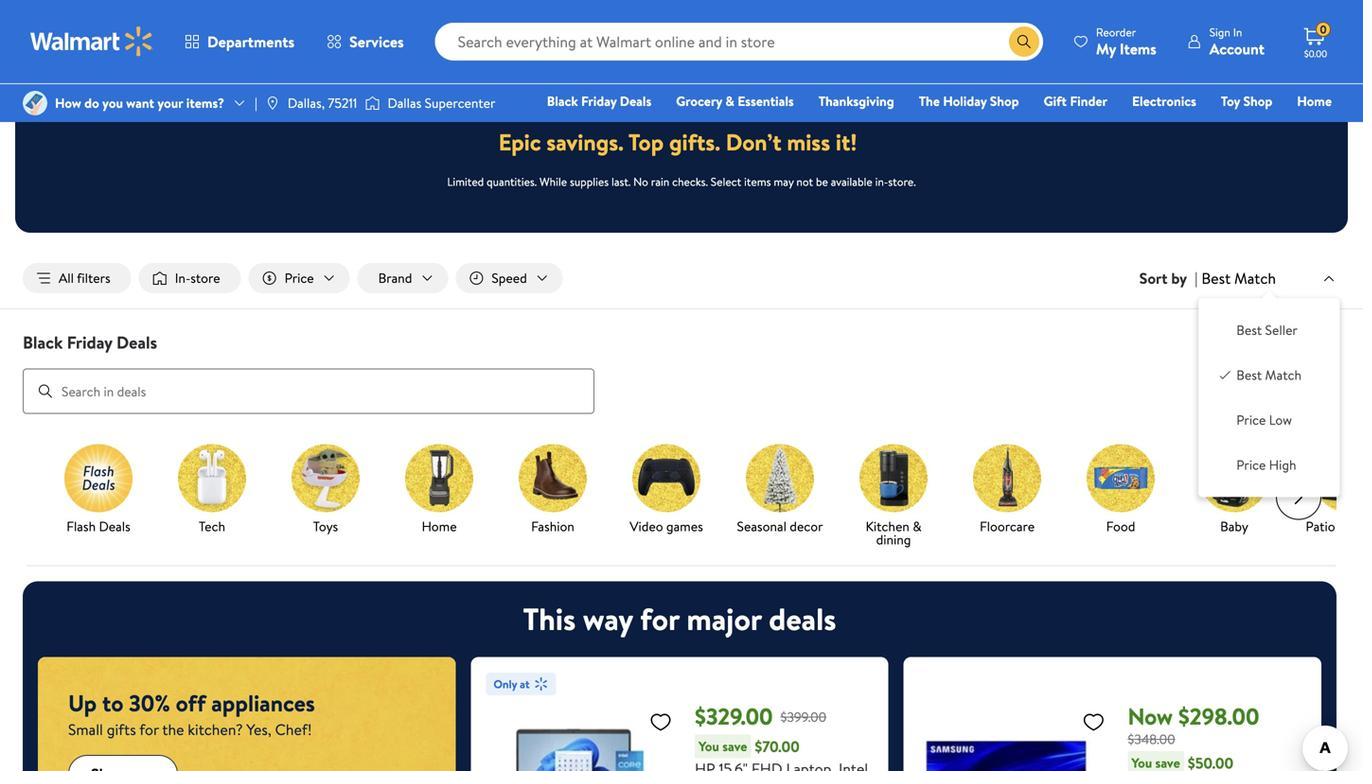 Task type: vqa. For each thing, say whether or not it's contained in the screenshot.
the topmost Price
yes



Task type: locate. For each thing, give the bounding box(es) containing it.
for
[[640, 598, 679, 640], [139, 720, 159, 740]]

0 horizontal spatial home
[[422, 517, 457, 536]]

patio & ga link
[[1299, 445, 1363, 537]]

| left dallas,
[[255, 94, 257, 112]]

0 horizontal spatial black friday deals
[[23, 331, 157, 355]]

0 horizontal spatial for
[[139, 720, 159, 740]]

best left seller
[[1237, 321, 1262, 340]]

0 vertical spatial for
[[640, 598, 679, 640]]

0 vertical spatial match
[[1234, 268, 1276, 289]]

price for price high
[[1237, 456, 1266, 474]]

1 vertical spatial for
[[139, 720, 159, 740]]

& left ga
[[1338, 517, 1347, 536]]

toy shop link
[[1213, 91, 1281, 111]]

0 vertical spatial home
[[1297, 92, 1332, 110]]

for left the
[[139, 720, 159, 740]]

price left low
[[1237, 411, 1266, 430]]

departments button
[[169, 19, 311, 64]]

black
[[547, 92, 578, 110], [23, 331, 63, 355]]

black up the search image
[[23, 331, 63, 355]]

floorcare
[[980, 517, 1035, 536]]

match inside best match dropdown button
[[1234, 268, 1276, 289]]

sign in to add to favorites list, samsung 55" class tu690t crystal uhd 4k smart television - un55tu690tfxza (new) image
[[1082, 711, 1105, 734]]

shop fashion image
[[519, 445, 587, 513]]

1 horizontal spatial black friday deals
[[547, 92, 652, 110]]

electronics link
[[1124, 91, 1205, 111]]

one debit link
[[1178, 117, 1259, 138]]

select
[[711, 173, 741, 190]]

2 vertical spatial best
[[1237, 366, 1262, 385]]

sort by |
[[1139, 268, 1198, 289]]

by
[[1171, 268, 1187, 289]]

0 horizontal spatial black
[[23, 331, 63, 355]]

black friday deals inside search field
[[23, 331, 157, 355]]

1 shop from the left
[[990, 92, 1019, 110]]

best
[[1202, 268, 1231, 289], [1237, 321, 1262, 340], [1237, 366, 1262, 385]]

1 vertical spatial fashion link
[[504, 445, 602, 537]]

deals inside "black friday deals" link
[[620, 92, 652, 110]]

all filters button
[[23, 263, 131, 294]]

only at
[[494, 676, 530, 693]]

baby link
[[1185, 445, 1284, 537]]

sign in to add to favorites list, hp 15.6" fhd laptop, intel core i5-1135g7, 8gb ram, 256gb ssd, silver, windows 11 home, 15-dy2795wm image
[[649, 711, 672, 734]]

departments
[[207, 31, 294, 52]]

match down seller
[[1265, 366, 1302, 385]]

0 horizontal spatial shop
[[990, 92, 1019, 110]]

supplies
[[570, 173, 609, 190]]

price
[[285, 269, 314, 287], [1237, 411, 1266, 430], [1237, 456, 1266, 474]]

fashion down shop fashion image
[[531, 517, 574, 536]]

home down shop home image
[[422, 517, 457, 536]]

deals right flash
[[99, 517, 130, 536]]

2 vertical spatial price
[[1237, 456, 1266, 474]]

toy
[[1221, 92, 1240, 110]]

2 vertical spatial deals
[[99, 517, 130, 536]]

home fashion
[[1045, 92, 1332, 137]]

2 horizontal spatial &
[[1338, 517, 1347, 536]]

0 vertical spatial black
[[547, 92, 578, 110]]

sign in account
[[1210, 24, 1265, 59]]

price high
[[1237, 456, 1296, 474]]

deals inside black friday deals search field
[[116, 331, 157, 355]]

price for price low
[[1237, 411, 1266, 430]]

patio & ga
[[1306, 517, 1363, 536]]

1 horizontal spatial  image
[[365, 94, 380, 113]]

shop kitchen & dining image
[[860, 445, 928, 513]]

Search search field
[[435, 23, 1043, 61]]

store
[[190, 269, 220, 287]]

deals down in-store button
[[116, 331, 157, 355]]

shop right toy on the top of the page
[[1243, 92, 1273, 110]]

in-store button
[[139, 263, 241, 294]]

friday up savings.
[[581, 92, 617, 110]]

1 horizontal spatial fashion
[[1045, 118, 1089, 137]]

match
[[1234, 268, 1276, 289], [1265, 366, 1302, 385]]

price right store
[[285, 269, 314, 287]]

gift finder link
[[1035, 91, 1116, 111]]

one
[[1187, 118, 1215, 137]]

how do you want your items?
[[55, 94, 224, 112]]

walmart+ link
[[1267, 117, 1340, 138]]

1 vertical spatial |
[[1195, 268, 1198, 289]]

& right dining
[[913, 517, 922, 536]]

0 horizontal spatial fashion link
[[504, 445, 602, 537]]

1 vertical spatial deals
[[116, 331, 157, 355]]

thanksgiving
[[819, 92, 894, 110]]

1 horizontal spatial |
[[1195, 268, 1198, 289]]

kitchen?
[[188, 720, 243, 740]]

best match up best seller
[[1202, 268, 1276, 289]]

black friday deals up savings.
[[547, 92, 652, 110]]

items
[[1120, 38, 1157, 59]]

friday down filters at the top left
[[67, 331, 112, 355]]

0 vertical spatial price
[[285, 269, 314, 287]]

shop tech image
[[178, 445, 246, 513]]

rain
[[651, 173, 669, 190]]

& right grocery
[[725, 92, 734, 110]]

shop baby image
[[1200, 445, 1269, 513]]

Search in deals search field
[[23, 369, 594, 414]]

1 vertical spatial price
[[1237, 411, 1266, 430]]

gifts.
[[669, 126, 720, 158]]

friday inside search field
[[67, 331, 112, 355]]

1 horizontal spatial friday
[[581, 92, 617, 110]]

0 vertical spatial fashion
[[1045, 118, 1089, 137]]

small
[[68, 720, 103, 740]]

& for ga
[[1338, 517, 1347, 536]]

1 horizontal spatial fashion link
[[1037, 117, 1098, 138]]

price inside dropdown button
[[285, 269, 314, 287]]

best inside dropdown button
[[1202, 268, 1231, 289]]

limited quantities. while supplies last. no rain checks. select items may not be available in-store.
[[447, 173, 916, 190]]

store.
[[888, 173, 916, 190]]

registry
[[1114, 118, 1162, 137]]

shop home image
[[405, 445, 473, 513]]

1 vertical spatial home
[[422, 517, 457, 536]]

this way for major deals
[[523, 598, 836, 640]]

best right best match option
[[1237, 366, 1262, 385]]

one debit
[[1187, 118, 1251, 137]]

1 vertical spatial black
[[23, 331, 63, 355]]

walmart black friday deals for days image
[[507, 56, 856, 103]]

games
[[666, 517, 703, 536]]

shop patio & garden image
[[1314, 445, 1363, 513]]

walmart+
[[1275, 118, 1332, 137]]

1 horizontal spatial shop
[[1243, 92, 1273, 110]]

fashion down 'gift finder' link at the right
[[1045, 118, 1089, 137]]

home for home
[[422, 517, 457, 536]]

toys link
[[276, 445, 375, 537]]

option group
[[1214, 314, 1324, 482]]

0 vertical spatial |
[[255, 94, 257, 112]]

friday
[[581, 92, 617, 110], [67, 331, 112, 355]]

want
[[126, 94, 154, 112]]

 image
[[365, 94, 380, 113], [265, 96, 280, 111]]

black friday deals
[[547, 92, 652, 110], [23, 331, 157, 355]]

tech
[[199, 517, 225, 536]]

up
[[68, 688, 97, 720]]

& inside kitchen & dining
[[913, 517, 922, 536]]

for right way at bottom
[[640, 598, 679, 640]]

0 horizontal spatial &
[[725, 92, 734, 110]]

epic savings. top gifts. don't miss it!
[[498, 126, 857, 158]]

dallas supercenter
[[388, 94, 495, 112]]

1 vertical spatial best match
[[1237, 366, 1302, 385]]

reorder my items
[[1096, 24, 1157, 59]]

black up savings.
[[547, 92, 578, 110]]

match up best seller
[[1234, 268, 1276, 289]]

| right by
[[1195, 268, 1198, 289]]

fashion inside home fashion
[[1045, 118, 1089, 137]]

save
[[723, 738, 747, 756]]

1 horizontal spatial home
[[1297, 92, 1332, 110]]

don't
[[726, 126, 782, 158]]

1 vertical spatial match
[[1265, 366, 1302, 385]]

& for dining
[[913, 517, 922, 536]]

1 horizontal spatial black
[[547, 92, 578, 110]]

1 vertical spatial black friday deals
[[23, 331, 157, 355]]

miss
[[787, 126, 830, 158]]

Walmart Site-Wide search field
[[435, 23, 1043, 61]]

0 vertical spatial deals
[[620, 92, 652, 110]]

 image right 75211
[[365, 94, 380, 113]]

0
[[1320, 21, 1327, 38]]

price left high
[[1237, 456, 1266, 474]]

home inside home fashion
[[1297, 92, 1332, 110]]

1 vertical spatial fashion
[[531, 517, 574, 536]]

 image left dallas,
[[265, 96, 280, 111]]

0 vertical spatial best
[[1202, 268, 1231, 289]]

1 vertical spatial friday
[[67, 331, 112, 355]]

food link
[[1072, 445, 1170, 537]]

chef!
[[275, 720, 312, 740]]

deals up top
[[620, 92, 652, 110]]

0 vertical spatial home link
[[1289, 91, 1340, 111]]

$298.00
[[1178, 701, 1260, 733]]

1 horizontal spatial &
[[913, 517, 922, 536]]

best right by
[[1202, 268, 1231, 289]]

the
[[919, 92, 940, 110]]

items
[[744, 173, 771, 190]]

home up walmart+ link
[[1297, 92, 1332, 110]]

0 horizontal spatial home link
[[390, 445, 488, 537]]

dallas
[[388, 94, 422, 112]]

in-store
[[175, 269, 220, 287]]

0 horizontal spatial friday
[[67, 331, 112, 355]]

 image
[[23, 91, 47, 115]]

sort
[[1139, 268, 1168, 289]]

2 shop from the left
[[1243, 92, 1273, 110]]

seasonal decor
[[737, 517, 823, 536]]

0 vertical spatial best match
[[1202, 268, 1276, 289]]

savings.
[[547, 126, 624, 158]]

0 horizontal spatial  image
[[265, 96, 280, 111]]

shop right 'holiday'
[[990, 92, 1019, 110]]

black friday deals down filters at the top left
[[23, 331, 157, 355]]

$399.00
[[781, 708, 827, 726]]

best match right best match option
[[1237, 366, 1302, 385]]



Task type: describe. For each thing, give the bounding box(es) containing it.
items?
[[186, 94, 224, 112]]

grocery
[[676, 92, 722, 110]]

search icon image
[[1017, 34, 1032, 49]]

this
[[523, 598, 576, 640]]

all filters
[[59, 269, 110, 287]]

0 vertical spatial fashion link
[[1037, 117, 1098, 138]]

available
[[831, 173, 873, 190]]

patio
[[1306, 517, 1335, 536]]

registry link
[[1105, 117, 1171, 138]]

services button
[[311, 19, 420, 64]]

checks.
[[672, 173, 708, 190]]

 image for dallas, 75211
[[265, 96, 280, 111]]

you save $70.00
[[699, 737, 800, 757]]

30%
[[129, 688, 170, 720]]

not
[[797, 173, 813, 190]]

1 horizontal spatial home link
[[1289, 91, 1340, 111]]

way
[[583, 598, 633, 640]]

best match inside dropdown button
[[1202, 268, 1276, 289]]

75211
[[328, 94, 357, 112]]

speed
[[492, 269, 527, 287]]

services
[[349, 31, 404, 52]]

grocery & essentials link
[[668, 91, 802, 111]]

appliances
[[211, 688, 315, 720]]

0 horizontal spatial fashion
[[531, 517, 574, 536]]

the holiday shop
[[919, 92, 1019, 110]]

my
[[1096, 38, 1116, 59]]

you
[[699, 738, 719, 756]]

1 vertical spatial best
[[1237, 321, 1262, 340]]

low
[[1269, 411, 1292, 430]]

high
[[1269, 456, 1296, 474]]

video games link
[[617, 445, 716, 537]]

best match button
[[1198, 266, 1340, 291]]

 image for dallas supercenter
[[365, 94, 380, 113]]

shop inside the holiday shop link
[[990, 92, 1019, 110]]

$329.00 $399.00
[[695, 701, 827, 733]]

0 vertical spatial black friday deals
[[547, 92, 652, 110]]

in-
[[175, 269, 190, 287]]

brand button
[[358, 263, 448, 294]]

price for price
[[285, 269, 314, 287]]

tech link
[[163, 445, 261, 537]]

kitchen & dining link
[[844, 445, 943, 551]]

major
[[687, 598, 762, 640]]

price low
[[1237, 411, 1292, 430]]

your
[[157, 94, 183, 112]]

you
[[102, 94, 123, 112]]

shop food image
[[1087, 445, 1155, 513]]

walmart image
[[30, 27, 153, 57]]

shop video games image
[[632, 445, 701, 513]]

brand
[[378, 269, 412, 287]]

reorder
[[1096, 24, 1136, 40]]

do
[[84, 94, 99, 112]]

finder
[[1070, 92, 1108, 110]]

epic
[[498, 126, 541, 158]]

home for home fashion
[[1297, 92, 1332, 110]]

no
[[633, 173, 648, 190]]

0 horizontal spatial |
[[255, 94, 257, 112]]

grocery & essentials
[[676, 92, 794, 110]]

ga
[[1350, 517, 1363, 536]]

the
[[162, 720, 184, 740]]

$348.00
[[1128, 730, 1175, 749]]

shop toys image
[[292, 445, 360, 513]]

all
[[59, 269, 74, 287]]

1 vertical spatial home link
[[390, 445, 488, 537]]

flash deals image
[[64, 445, 133, 513]]

seasonal
[[737, 517, 787, 536]]

filters
[[77, 269, 110, 287]]

seasonal decor link
[[731, 445, 829, 537]]

gifts
[[107, 720, 136, 740]]

seller
[[1265, 321, 1298, 340]]

Black Friday Deals search field
[[0, 331, 1363, 414]]

off
[[176, 688, 206, 720]]

top
[[628, 126, 664, 158]]

up to 30% off appliances small gifts for the kitchen? yes, chef!
[[68, 688, 315, 740]]

$329.00 group
[[486, 673, 873, 772]]

debit
[[1218, 118, 1251, 137]]

shop floorcare image
[[973, 445, 1041, 513]]

Best Match radio
[[1218, 366, 1233, 381]]

flash
[[66, 517, 96, 536]]

$329.00
[[695, 701, 773, 733]]

flash deals
[[66, 517, 130, 536]]

shop seasonal image
[[746, 445, 814, 513]]

it!
[[836, 126, 857, 158]]

video games
[[630, 517, 703, 536]]

the holiday shop link
[[910, 91, 1028, 111]]

baby
[[1220, 517, 1249, 536]]

shop inside "toy shop" link
[[1243, 92, 1273, 110]]

floorcare link
[[958, 445, 1056, 537]]

now
[[1128, 701, 1173, 733]]

& for essentials
[[725, 92, 734, 110]]

last.
[[611, 173, 631, 190]]

deals inside flash deals link
[[99, 517, 130, 536]]

search image
[[38, 384, 53, 399]]

1 horizontal spatial for
[[640, 598, 679, 640]]

toy shop
[[1221, 92, 1273, 110]]

toys
[[313, 517, 338, 536]]

gift
[[1044, 92, 1067, 110]]

black inside search field
[[23, 331, 63, 355]]

sort and filter section element
[[0, 248, 1363, 309]]

option group containing best seller
[[1214, 314, 1324, 482]]

deals
[[769, 598, 836, 640]]

next slide for chipmodulewithimages list image
[[1276, 475, 1322, 520]]

0 vertical spatial friday
[[581, 92, 617, 110]]

thanksgiving link
[[810, 91, 903, 111]]

dallas,
[[288, 94, 325, 112]]

sign
[[1210, 24, 1230, 40]]

$0.00
[[1304, 47, 1327, 60]]

speed button
[[456, 263, 563, 294]]

| inside the sort and filter section element
[[1195, 268, 1198, 289]]

yes,
[[247, 720, 271, 740]]

electronics
[[1132, 92, 1196, 110]]

limited
[[447, 173, 484, 190]]

while
[[540, 173, 567, 190]]

black friday deals link
[[538, 91, 660, 111]]

for inside up to 30% off appliances small gifts for the kitchen? yes, chef!
[[139, 720, 159, 740]]

kitchen & dining
[[866, 517, 922, 549]]



